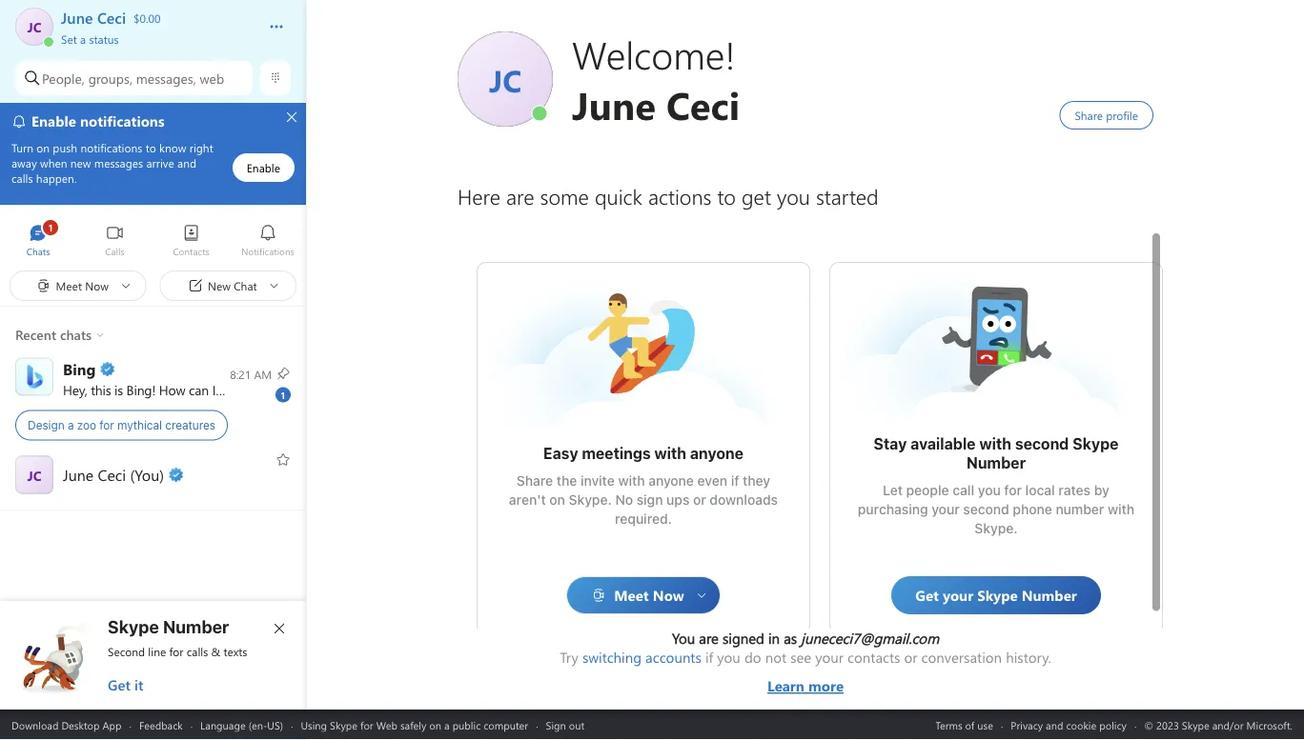 Task type: describe. For each thing, give the bounding box(es) containing it.
you are signed in as
[[672, 629, 801, 648]]

computer
[[484, 718, 528, 733]]

messages,
[[136, 69, 196, 87]]

a for set
[[80, 31, 86, 46]]

privacy and cookie policy link
[[1011, 718, 1127, 733]]

contacts
[[848, 648, 900, 667]]

set a status
[[61, 31, 119, 46]]

available
[[911, 435, 976, 453]]

on inside share the invite with anyone even if they aren't on skype. no sign ups or downloads required.
[[549, 492, 565, 508]]

feedback
[[139, 718, 183, 733]]

0 vertical spatial you
[[247, 381, 269, 399]]

creatures
[[165, 419, 215, 432]]

and
[[1046, 718, 1063, 733]]

policy
[[1100, 718, 1127, 733]]

meetings
[[582, 445, 651, 463]]

texts
[[224, 645, 247, 660]]

downloads
[[710, 492, 778, 508]]

or inside share the invite with anyone even if they aren't on skype. no sign ups or downloads required.
[[693, 492, 706, 508]]

ups
[[667, 492, 690, 508]]

0 horizontal spatial skype
[[108, 617, 159, 637]]

skype number
[[108, 617, 229, 637]]

local
[[1026, 483, 1055, 499]]

number
[[1056, 502, 1104, 518]]

sign
[[637, 492, 663, 508]]

whosthis
[[939, 282, 998, 303]]

not
[[765, 648, 787, 667]]

get it
[[108, 676, 143, 695]]

signed
[[723, 629, 765, 648]]

privacy
[[1011, 718, 1043, 733]]

skype. inside let people call you for local rates by purchasing your second phone number with skype.
[[975, 521, 1018, 537]]

skype number element
[[16, 617, 291, 695]]

cookie
[[1066, 718, 1097, 733]]

people, groups, messages, web
[[42, 69, 224, 87]]

&
[[211, 645, 220, 660]]

web
[[376, 718, 397, 733]]

even
[[698, 473, 728, 489]]

desktop
[[61, 718, 100, 733]]

or inside try switching accounts if you do not see your contacts or conversation history. learn more
[[904, 648, 918, 667]]

aren't
[[509, 492, 546, 508]]

hey,
[[63, 381, 87, 399]]

see
[[791, 648, 812, 667]]

no
[[615, 492, 633, 508]]

groups,
[[88, 69, 132, 87]]

using skype for web safely on a public computer
[[301, 718, 528, 733]]

bing
[[126, 381, 152, 399]]

share the invite with anyone even if they aren't on skype. no sign ups or downloads required.
[[509, 473, 782, 527]]

get
[[108, 676, 130, 695]]

it
[[134, 676, 143, 695]]

if inside share the invite with anyone even if they aren't on skype. no sign ups or downloads required.
[[731, 473, 739, 489]]

your inside let people call you for local rates by purchasing your second phone number with skype.
[[932, 502, 960, 518]]

stay available with second skype number
[[874, 435, 1123, 472]]

download desktop app link
[[11, 718, 122, 733]]

status
[[89, 31, 119, 46]]

rates
[[1059, 483, 1091, 499]]

they
[[743, 473, 770, 489]]

skype. inside share the invite with anyone even if they aren't on skype. no sign ups or downloads required.
[[569, 492, 612, 508]]

web
[[200, 69, 224, 87]]

anyone inside share the invite with anyone even if they aren't on skype. no sign ups or downloads required.
[[649, 473, 694, 489]]

terms
[[936, 718, 963, 733]]

number inside stay available with second skype number
[[967, 454, 1026, 472]]

easy
[[543, 445, 578, 463]]

are
[[699, 629, 719, 648]]

set
[[61, 31, 77, 46]]

download desktop app
[[11, 718, 122, 733]]

let
[[883, 483, 903, 499]]

you
[[672, 629, 695, 648]]

terms of use link
[[936, 718, 993, 733]]

mansurfer
[[586, 292, 655, 312]]

mythical
[[117, 419, 162, 432]]

a for design
[[68, 419, 74, 432]]

of
[[965, 718, 975, 733]]

privacy and cookie policy
[[1011, 718, 1127, 733]]

more
[[809, 677, 844, 696]]

sign out
[[546, 718, 585, 733]]

accounts
[[646, 648, 702, 667]]

language (en-us) link
[[200, 718, 283, 733]]

language
[[200, 718, 246, 733]]

learn more link
[[560, 667, 1051, 696]]

sign
[[546, 718, 566, 733]]

using skype for web safely on a public computer link
[[301, 718, 528, 733]]

us)
[[267, 718, 283, 733]]

phone
[[1013, 502, 1052, 518]]

people, groups, messages, web button
[[15, 61, 253, 95]]

purchasing
[[858, 502, 928, 518]]

call
[[953, 483, 975, 499]]

share
[[517, 473, 553, 489]]

zoo
[[77, 419, 96, 432]]

you inside let people call you for local rates by purchasing your second phone number with skype.
[[978, 483, 1001, 499]]



Task type: locate. For each thing, give the bounding box(es) containing it.
skype. down invite
[[569, 492, 612, 508]]

second
[[1015, 435, 1069, 453], [963, 502, 1009, 518]]

1 horizontal spatial skype.
[[975, 521, 1018, 537]]

1 vertical spatial a
[[68, 419, 74, 432]]

public
[[453, 718, 481, 733]]

conversation
[[922, 648, 1002, 667]]

0 horizontal spatial a
[[68, 419, 74, 432]]

anyone
[[690, 445, 744, 463], [649, 473, 694, 489]]

1 horizontal spatial second
[[1015, 435, 1069, 453]]

people,
[[42, 69, 85, 87]]

number up call at bottom right
[[967, 454, 1026, 472]]

you right call at bottom right
[[978, 483, 1001, 499]]

2 vertical spatial a
[[444, 718, 450, 733]]

your down call at bottom right
[[932, 502, 960, 518]]

on
[[549, 492, 565, 508], [429, 718, 441, 733]]

how
[[159, 381, 185, 399]]

0 vertical spatial a
[[80, 31, 86, 46]]

do
[[745, 648, 761, 667]]

for right zoo
[[99, 419, 114, 432]]

1 vertical spatial second
[[963, 502, 1009, 518]]

0 vertical spatial skype
[[1073, 435, 1119, 453]]

with up ups
[[654, 445, 687, 463]]

history.
[[1006, 648, 1051, 667]]

your inside try switching accounts if you do not see your contacts or conversation history. learn more
[[815, 648, 844, 667]]

if right you
[[705, 648, 713, 667]]

0 horizontal spatial you
[[247, 381, 269, 399]]

your right see
[[815, 648, 844, 667]]

(en-
[[249, 718, 267, 733]]

0 horizontal spatial or
[[693, 492, 706, 508]]

if up downloads
[[731, 473, 739, 489]]

1 horizontal spatial or
[[904, 648, 918, 667]]

can
[[189, 381, 209, 399]]

0 vertical spatial number
[[967, 454, 1026, 472]]

set a status button
[[61, 27, 250, 46]]

design a zoo for mythical creatures
[[28, 419, 215, 432]]

try switching accounts if you do not see your contacts or conversation history. learn more
[[560, 648, 1051, 696]]

anyone up ups
[[649, 473, 694, 489]]

second inside stay available with second skype number
[[1015, 435, 1069, 453]]

learn
[[768, 677, 805, 696]]

a inside set a status button
[[80, 31, 86, 46]]

2 vertical spatial you
[[717, 648, 741, 667]]

skype up 'by'
[[1073, 435, 1119, 453]]

with inside share the invite with anyone even if they aren't on skype. no sign ups or downloads required.
[[618, 473, 645, 489]]

0 vertical spatial skype.
[[569, 492, 612, 508]]

1 horizontal spatial on
[[549, 492, 565, 508]]

number up calls
[[163, 617, 229, 637]]

you left do
[[717, 648, 741, 667]]

anyone up even
[[690, 445, 744, 463]]

0 horizontal spatial skype.
[[569, 492, 612, 508]]

1 horizontal spatial you
[[717, 648, 741, 667]]

with right available
[[980, 435, 1012, 453]]

0 horizontal spatial on
[[429, 718, 441, 733]]

required.
[[615, 512, 672, 527]]

1 vertical spatial if
[[705, 648, 713, 667]]

0 horizontal spatial number
[[163, 617, 229, 637]]

or
[[693, 492, 706, 508], [904, 648, 918, 667]]

or right ups
[[693, 492, 706, 508]]

0 horizontal spatial your
[[815, 648, 844, 667]]

0 vertical spatial if
[[731, 473, 739, 489]]

stay
[[874, 435, 907, 453]]

today?
[[272, 381, 310, 399]]

with inside let people call you for local rates by purchasing your second phone number with skype.
[[1108, 502, 1135, 518]]

easy meetings with anyone
[[543, 445, 744, 463]]

sign out link
[[546, 718, 585, 733]]

second inside let people call you for local rates by purchasing your second phone number with skype.
[[963, 502, 1009, 518]]

1 vertical spatial or
[[904, 648, 918, 667]]

a left public
[[444, 718, 450, 733]]

is
[[114, 381, 123, 399]]

1 vertical spatial number
[[163, 617, 229, 637]]

second up "local"
[[1015, 435, 1069, 453]]

for right line
[[169, 645, 184, 660]]

out
[[569, 718, 585, 733]]

0 vertical spatial on
[[549, 492, 565, 508]]

you right the help
[[247, 381, 269, 399]]

1 vertical spatial you
[[978, 483, 1001, 499]]

safely
[[400, 718, 427, 733]]

using
[[301, 718, 327, 733]]

try
[[560, 648, 579, 667]]

1 horizontal spatial your
[[932, 502, 960, 518]]

download
[[11, 718, 59, 733]]

app
[[102, 718, 122, 733]]

2 horizontal spatial you
[[978, 483, 1001, 499]]

design
[[28, 419, 65, 432]]

!
[[152, 381, 156, 399]]

1 horizontal spatial a
[[80, 31, 86, 46]]

1 horizontal spatial if
[[731, 473, 739, 489]]

hey, this is bing ! how can i help you today?
[[63, 381, 313, 399]]

a left zoo
[[68, 419, 74, 432]]

for left web
[[360, 718, 373, 733]]

second line for calls & texts
[[108, 645, 247, 660]]

or right contacts
[[904, 648, 918, 667]]

1 horizontal spatial number
[[967, 454, 1026, 472]]

line
[[148, 645, 166, 660]]

let people call you for local rates by purchasing your second phone number with skype.
[[858, 483, 1138, 537]]

as
[[784, 629, 797, 648]]

on right safely
[[429, 718, 441, 733]]

with inside stay available with second skype number
[[980, 435, 1012, 453]]

switching
[[582, 648, 642, 667]]

calls
[[187, 645, 208, 660]]

you inside try switching accounts if you do not see your contacts or conversation history. learn more
[[717, 648, 741, 667]]

0 vertical spatial anyone
[[690, 445, 744, 463]]

if
[[731, 473, 739, 489], [705, 648, 713, 667]]

by
[[1094, 483, 1110, 499]]

1 vertical spatial skype
[[108, 617, 159, 637]]

use
[[978, 718, 993, 733]]

0 vertical spatial second
[[1015, 435, 1069, 453]]

skype
[[1073, 435, 1119, 453], [108, 617, 159, 637], [330, 718, 357, 733]]

1 vertical spatial anyone
[[649, 473, 694, 489]]

second down call at bottom right
[[963, 502, 1009, 518]]

0 vertical spatial or
[[693, 492, 706, 508]]

for left "local"
[[1004, 483, 1022, 499]]

invite
[[581, 473, 615, 489]]

language (en-us)
[[200, 718, 283, 733]]

switching accounts link
[[582, 648, 702, 667]]

help
[[219, 381, 244, 399]]

for inside let people call you for local rates by purchasing your second phone number with skype.
[[1004, 483, 1022, 499]]

feedback link
[[139, 718, 183, 733]]

on down the at bottom left
[[549, 492, 565, 508]]

skype right using
[[330, 718, 357, 733]]

2 horizontal spatial a
[[444, 718, 450, 733]]

1 horizontal spatial skype
[[330, 718, 357, 733]]

the
[[557, 473, 577, 489]]

second
[[108, 645, 145, 660]]

1 vertical spatial your
[[815, 648, 844, 667]]

with up no
[[618, 473, 645, 489]]

skype. down phone
[[975, 521, 1018, 537]]

0 horizontal spatial if
[[705, 648, 713, 667]]

a right set
[[80, 31, 86, 46]]

if inside try switching accounts if you do not see your contacts or conversation history. learn more
[[705, 648, 713, 667]]

1 vertical spatial on
[[429, 718, 441, 733]]

a
[[80, 31, 86, 46], [68, 419, 74, 432], [444, 718, 450, 733]]

0 horizontal spatial second
[[963, 502, 1009, 518]]

tab list
[[0, 215, 306, 268]]

0 vertical spatial your
[[932, 502, 960, 518]]

2 vertical spatial skype
[[330, 718, 357, 733]]

with down 'by'
[[1108, 502, 1135, 518]]

for inside 'skype number' element
[[169, 645, 184, 660]]

1 vertical spatial skype.
[[975, 521, 1018, 537]]

skype up second
[[108, 617, 159, 637]]

2 horizontal spatial skype
[[1073, 435, 1119, 453]]

skype.
[[569, 492, 612, 508], [975, 521, 1018, 537]]

skype inside stay available with second skype number
[[1073, 435, 1119, 453]]

terms of use
[[936, 718, 993, 733]]



Task type: vqa. For each thing, say whether or not it's contained in the screenshot.
Type a meeting name (optional) text box
no



